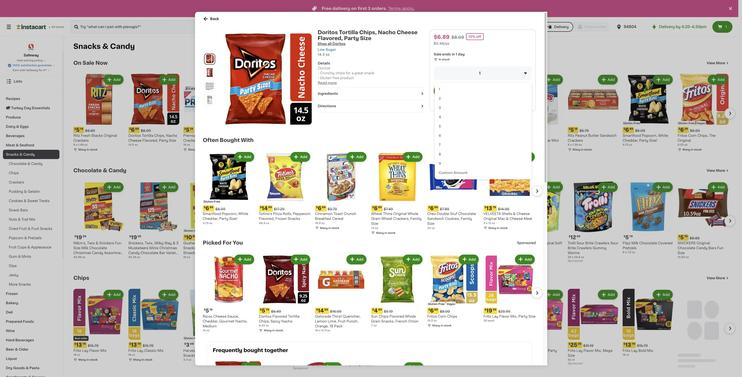 Task type: vqa. For each thing, say whether or not it's contained in the screenshot.


Task type: locate. For each thing, give the bounding box(es) containing it.
in
[[439, 58, 441, 61]]

0 horizontal spatial popcorn,
[[222, 212, 237, 216]]

2 horizontal spatial butter
[[588, 134, 599, 137]]

doritos inside doritos tortilla chips, nacho cheese flavored, party size shop all doritos low sugar 14.5 oz
[[318, 30, 338, 35]]

flavored down $4.99 original price: $5.19 element
[[390, 315, 404, 318]]

0 vertical spatial snacks,
[[183, 247, 197, 250]]

79 up frito lay bold mix 18 ct
[[632, 343, 635, 346]]

79 up frito lay classic mix 18 ct
[[137, 343, 141, 346]]

None search field
[[70, 20, 536, 34]]

trolli sour brite crawlers sour brite crawlers gummy worms 28 x 28.8 oz
[[568, 242, 618, 259]]

christmas for peanut
[[358, 251, 376, 255]]

59
[[83, 235, 86, 238], [138, 235, 141, 238], [493, 309, 496, 311]]

pack, up tropical
[[210, 247, 220, 250]]

2 vertical spatial tortilla
[[288, 315, 300, 318]]

grain down sun
[[371, 320, 380, 323]]

flavor inside frito lay flavor mix, party size
[[529, 349, 539, 353]]

$ 13 79 for frito lay classic mix
[[129, 343, 141, 348]]

19 up fresh
[[80, 128, 83, 130]]

brite down trolli
[[568, 247, 576, 250]]

7 down sun
[[371, 325, 373, 327]]

2 vertical spatial view more link
[[707, 276, 729, 281]]

flavored for 10
[[207, 242, 222, 245]]

crawlers up "worms"
[[577, 247, 592, 250]]

$13.79 original price: $15.79 element
[[73, 342, 124, 349], [128, 342, 179, 349], [623, 342, 674, 349]]

custom
[[439, 171, 453, 174]]

0 vertical spatial sandwich
[[600, 134, 617, 137]]

many for wheat thins original whole grain wheat crackers, family size
[[376, 232, 384, 234]]

oz inside doritos tortilla chips, nacho cheese flavored, party size shop all doritos low sugar 14.5 oz
[[326, 53, 330, 56]]

mix for frito lay bold mix 18 ct
[[647, 349, 653, 353]]

flavored, inside totino's pizza rolls, pepperoni flavored, frozen snacks 48.8 oz
[[259, 217, 275, 221]]

1 inside 1 2 3 4 5 6 7 8 9 custom amount
[[439, 87, 440, 91]]

0 horizontal spatial delivery
[[554, 25, 569, 29]]

and down bunnies,
[[310, 359, 316, 363]]

doritos for doritos tortilla chips, nacho cheese flavored, party size 14.5 oz
[[128, 134, 141, 137]]

59 up m&m's, on the left bottom
[[83, 235, 86, 238]]

pasta
[[29, 367, 39, 370]]

safeway logo image
[[27, 43, 36, 52]]

sour left "flipz"
[[611, 242, 618, 245]]

tortilla inside doritos tortilla chips, nacho cheese flavored, party size shop all doritos low sugar 14.5 oz
[[339, 30, 358, 35]]

flavored, for doritos tortilla chips, nacho cheese flavored, party size 14.5 oz
[[142, 139, 158, 142]]

medium
[[203, 325, 217, 328]]

1 vertical spatial smartfood
[[203, 212, 221, 216]]

view for chips
[[707, 277, 715, 280]]

1 vertical spatial pack,
[[332, 349, 342, 353]]

peanut down $6.89 element
[[367, 247, 380, 250]]

many in stock for doritos flavored tortilla chips, spicy nacho
[[264, 329, 283, 332]]

$ 13 79 $14.99 velveeta shells & cheese original mac & cheese meal 3 x 12 oz
[[484, 206, 532, 225]]

cereal
[[332, 217, 344, 221]]

chips link down "bulk"
[[73, 276, 89, 281]]

$4.99 original price: $5.19 element
[[371, 308, 423, 314]]

many in stock for fritos corn chips
[[432, 325, 452, 327]]

sponsored badge image
[[293, 255, 308, 258], [513, 255, 528, 258], [238, 260, 253, 263], [568, 260, 583, 263], [238, 358, 253, 361], [568, 363, 583, 365], [293, 368, 308, 370]]

oz inside doritos tortilla chips, nacho cheese flavored, party size 14.5 oz
[[135, 144, 138, 146]]

more
[[328, 81, 337, 84]]

grain inside wheat thins original whole grain wheat crackers, family size 14 oz
[[371, 217, 380, 221]]

x inside ritz fresh stacks original crackers 8 x 1.48 oz
[[76, 144, 78, 146]]

1 view more link from the top
[[707, 61, 729, 66]]

whole for onion
[[405, 315, 416, 318]]

butter inside reese's milk chocolate peanut butter cups christmas candy 10.5 oz
[[471, 247, 482, 250]]

party inside frito lay flavor mix, party size 28 each
[[519, 315, 528, 318]]

fruit
[[19, 227, 27, 231], [31, 227, 39, 231], [199, 242, 206, 245], [9, 246, 17, 249], [338, 320, 346, 323]]

$ 5 79 up doritos flavored tortilla chips, spicy nacho 9.25 oz
[[260, 308, 269, 313]]

lay for frito lay flavor mix 18 ct
[[82, 349, 88, 353]]

7 inside sun chips flavored whole grain snacks, french onion 7 oz
[[371, 325, 373, 327]]

flavor for frito lay flavor mix, party size
[[529, 349, 539, 353]]

100% satisfaction guarantee button
[[8, 63, 55, 68]]

1 horizontal spatial $5.79 original price: $6.89 element
[[678, 235, 729, 241]]

&
[[102, 43, 108, 50], [16, 125, 19, 128], [16, 144, 19, 147], [20, 153, 22, 156], [28, 162, 30, 166], [103, 168, 107, 173], [24, 190, 27, 194], [24, 199, 26, 203], [513, 212, 516, 216], [506, 217, 509, 221], [18, 218, 21, 221], [28, 227, 30, 231], [24, 237, 27, 240], [96, 242, 98, 245], [173, 242, 175, 245], [27, 246, 30, 249], [513, 247, 516, 250], [273, 251, 276, 255], [18, 255, 21, 259], [15, 348, 18, 352], [26, 367, 29, 370]]

worms
[[568, 251, 580, 255]]

1 inside button
[[726, 25, 727, 29]]

3.1
[[238, 256, 242, 259]]

$15.79 for classic
[[143, 344, 154, 348]]

each inside frito lay bold mix, mega size 42 each
[[242, 354, 249, 357]]

1 horizontal spatial chocolate & candy link
[[73, 168, 126, 174]]

product group containing 4
[[371, 254, 423, 328]]

2 bold from the left
[[639, 349, 646, 353]]

1 vertical spatial view more
[[707, 169, 725, 173]]

flavor for frito lay flavor mix 18 ct
[[89, 349, 100, 353]]

doritos for doritos tortilla chips, nacho cheese flavored, party size shop all doritos low sugar 14.5 oz
[[318, 30, 338, 35]]

$ 6 89 $9.79 cinnamon toast crunch breakfast cereal 18.8 oz
[[315, 206, 356, 225]]

2 $ 13 79 from the left
[[129, 343, 141, 348]]

mix,
[[511, 315, 518, 318], [263, 349, 270, 353], [540, 349, 547, 353], [595, 349, 602, 353]]

$ 19 59 for m&m's,
[[74, 235, 86, 240]]

$5.79 original price: $6.89 element
[[678, 235, 729, 241], [259, 308, 311, 314]]

0 horizontal spatial 10.5
[[348, 256, 354, 259]]

x down orange,
[[319, 329, 320, 332]]

fritos down $ 6 39
[[678, 134, 687, 137]]

ritz up 1.38
[[568, 134, 574, 137]]

oz inside premium original saltine crackers 16 oz
[[187, 144, 190, 146]]

snacks down nuts & trail mix "link"
[[40, 227, 52, 231]]

$13.79 original price: $14.99 element
[[484, 205, 536, 212]]

14 up totino's on the left bottom
[[262, 206, 268, 211]]

28 inside trolli sour brite crawlers sour brite crawlers gummy worms 28 x 28.8 oz
[[568, 256, 571, 259]]

x left 1.38
[[570, 144, 572, 146]]

15% off
[[468, 35, 481, 38]]

flavored inside doritos flavored tortilla chips, spicy nacho 9.25 oz
[[272, 315, 287, 318]]

$25.29 original price: $31.19 element up frito lay flavor mix, mega size 42 ct
[[568, 342, 619, 349]]

delivery by 4:20-4:30pm
[[659, 25, 707, 29]]

0 horizontal spatial corn
[[438, 315, 446, 318]]

snack up nuts
[[9, 209, 19, 212]]

2 horizontal spatial $13.79 original price: $15.79 element
[[623, 342, 674, 349]]

1 horizontal spatial bold
[[639, 349, 646, 353]]

sour up chewy
[[513, 242, 521, 245]]

oz inside wheat thins original whole grain wheat crackers, family size 14 oz
[[375, 227, 378, 229]]

butter for 5
[[588, 134, 599, 137]]

0 horizontal spatial nacho
[[166, 134, 177, 137]]

$25.29 original price: $31.19 element containing 25
[[568, 342, 619, 349]]

snacks, down gushers
[[183, 247, 197, 250]]

1 vertical spatial fritos
[[427, 315, 437, 318]]

frito lay flavor mix, mega size 42 ct
[[568, 349, 613, 362]]

original inside the $ 5 79 $6.89 snickers original chocolate candy bars fun size 10.59 oz
[[697, 242, 710, 245]]

fritos for original
[[678, 134, 687, 137]]

1 vertical spatial bars
[[709, 247, 716, 250]]

snack down $6.89 element
[[348, 247, 359, 250]]

8
[[73, 144, 75, 146], [568, 144, 570, 146], [439, 152, 441, 156], [623, 251, 625, 254]]

1 vertical spatial classic
[[144, 349, 157, 353]]

chips link up pudding & gelatin link
[[3, 169, 59, 178]]

0 horizontal spatial mega
[[271, 349, 280, 353]]

1 horizontal spatial for
[[346, 71, 351, 75]]

list box
[[435, 82, 532, 179]]

0 horizontal spatial ritz
[[73, 134, 80, 137]]

0 vertical spatial fritos
[[678, 134, 687, 137]]

0 horizontal spatial flavored,
[[142, 139, 158, 142]]

99 right "10"
[[193, 235, 196, 238]]

lay for frito lay bold mix, mega size 42 each
[[247, 349, 253, 353]]

policy
[[34, 59, 43, 62]]

item carousel region containing 19
[[73, 180, 736, 268]]

1 horizontal spatial 7
[[439, 143, 441, 147]]

94804
[[624, 25, 637, 29]]

cheddar, for 6
[[203, 217, 218, 221]]

$23.99
[[498, 310, 510, 313], [528, 344, 540, 348]]

1 vertical spatial 9.75
[[203, 222, 209, 225]]

sugar down "all"
[[326, 48, 336, 51]]

add button
[[104, 75, 123, 84], [159, 75, 178, 84], [214, 75, 233, 84], [269, 75, 288, 84], [324, 75, 343, 84], [434, 75, 453, 84], [489, 75, 508, 84], [544, 75, 562, 84], [599, 75, 617, 84], [653, 75, 672, 84], [708, 75, 727, 84], [235, 152, 254, 161], [291, 152, 310, 161], [347, 152, 366, 161], [403, 152, 422, 161], [515, 152, 534, 161], [104, 183, 123, 192], [159, 183, 178, 192], [214, 183, 233, 192], [269, 183, 288, 192], [324, 183, 343, 192], [379, 183, 398, 192], [434, 183, 453, 192], [489, 183, 508, 192], [544, 183, 562, 192], [599, 183, 617, 192], [653, 183, 672, 192], [708, 183, 727, 192], [235, 255, 254, 264], [291, 255, 310, 264], [347, 255, 366, 264], [403, 255, 422, 264], [459, 255, 478, 264], [515, 255, 534, 264], [104, 291, 123, 300], [159, 291, 178, 300], [214, 291, 233, 300], [269, 291, 288, 300], [379, 291, 398, 300], [434, 291, 453, 300], [489, 291, 508, 300], [544, 291, 562, 300], [599, 291, 617, 300], [653, 291, 672, 300], [241, 363, 260, 372], [323, 363, 341, 372], [404, 363, 423, 372]]

sun
[[371, 315, 378, 318]]

1 horizontal spatial cheddar
[[317, 359, 332, 363]]

tropical
[[210, 251, 224, 255]]

1 vertical spatial 7
[[371, 325, 373, 327]]

ingredients
[[318, 92, 338, 95]]

1 reese's from the left
[[348, 242, 362, 245]]

$ 5 19 inside '$5.19 original price: $6.69' element
[[74, 127, 83, 133]]

5 inside '$5.19 original price: $6.69' element
[[76, 127, 80, 133]]

$25.29 original price: $31.19 element up frito lay bold mix, mega size 42 each
[[238, 342, 289, 349]]

18 inside frito lay flavor mix 18 ct
[[73, 354, 76, 357]]

28.8 down "worms"
[[574, 256, 581, 259]]

trail
[[21, 218, 28, 221]]

meat & seafood
[[6, 144, 34, 147]]

grain for size
[[371, 217, 380, 221]]

flavor for frito lay flavor mix, party size 28 each
[[499, 315, 510, 318]]

$5.79 inside $ 5 19 $5.79 ritz peanut butter sandwich crackers 8 x 1.38 oz
[[580, 129, 589, 133]]

day
[[24, 106, 31, 110]]

oz inside reese's milk chocolate peanut butter cups christmas candy 10.5 oz
[[464, 256, 467, 259]]

lay inside frito lay flavor mix, mega size 42 ct
[[577, 349, 583, 353]]

frito inside frito lay flavor mix 18 ct
[[73, 349, 81, 353]]

$14.99 original price: $16.09 element
[[315, 308, 367, 314]]

doritos inside doritos tortilla chips, nacho cheese flavored, party size 14.5 oz
[[128, 134, 141, 137]]

12 ct
[[293, 364, 300, 366]]

crackers up 1.38
[[568, 139, 583, 142]]

99 for totino's
[[268, 206, 272, 209]]

original down velveeta
[[484, 217, 497, 221]]

$8.09 original price: $9.19 element
[[513, 235, 564, 241]]

mix, for frito lay flavor mix, party size 28 each
[[511, 315, 518, 318]]

2 family from the left
[[461, 217, 472, 221]]

peanut right the bowl
[[458, 247, 470, 250]]

7 inside 1 2 3 4 5 6 7 8 9 custom amount
[[439, 143, 441, 147]]

13 for frito lay flavor mix
[[76, 343, 82, 348]]

1 horizontal spatial corn
[[688, 134, 697, 137]]

79 up snickers
[[684, 235, 688, 238]]

99 up totino's on the left bottom
[[268, 206, 272, 209]]

whole inside wheat thins original whole grain wheat crackers, family size 14 oz
[[408, 212, 418, 216]]

chocolate & candy link for 5 'view more' link
[[73, 168, 126, 174]]

3 $ 13 79 from the left
[[624, 343, 635, 348]]

and inside annie's organic snack pack, cheddar bunnies, bunny grahams and cheddar squares
[[310, 359, 316, 363]]

14 for gatorade thirst quencher, lemon lime, fruit punch, orange, 18 pack
[[318, 308, 324, 313]]

0 vertical spatial $5.79 original price: $6.89 element
[[678, 235, 729, 241]]

2 mega from the left
[[603, 349, 613, 353]]

$5.79 inside $5.19 original price: $5.79 element
[[195, 129, 204, 133]]

corn for $6.59
[[688, 134, 697, 137]]

pretzels up 7.5
[[623, 247, 637, 250]]

pack down 'musketeers'
[[128, 256, 137, 260]]

2 $15.79 from the left
[[143, 344, 154, 348]]

1 horizontal spatial mega
[[603, 349, 613, 353]]

1 grain from the top
[[371, 217, 380, 221]]

nuts
[[9, 218, 17, 221]]

$8.09 inside '$6.89 $8.09'
[[452, 35, 464, 39]]

each inside frito lay flavor mix, party size 28 each
[[488, 320, 495, 322]]

1 sour from the left
[[513, 242, 521, 245]]

19 up snickers,
[[131, 235, 137, 240]]

ends
[[442, 52, 451, 56]]

12 left fl
[[321, 329, 324, 332]]

and left tropical
[[203, 251, 210, 255]]

1 horizontal spatial 14
[[318, 308, 324, 313]]

1 horizontal spatial 14.5
[[318, 53, 325, 56]]

2 view more from the top
[[707, 169, 725, 173]]

8 left 1.48
[[73, 144, 75, 146]]

snack up bunny
[[321, 349, 332, 353]]

mini
[[552, 139, 559, 142]]

$ 14 99 inside $14.99 original price: $17.29 'element'
[[260, 206, 272, 211]]

0 vertical spatial crawlers
[[595, 242, 610, 245]]

2 reese's from the left
[[458, 242, 472, 245]]

reese's inside reese's milk chocolate peanut butter cups christmas candy 10.5 oz
[[458, 242, 472, 245]]

chewy
[[517, 247, 529, 250]]

14 up $6.89 element
[[371, 227, 374, 229]]

crackers inside crackers link
[[9, 181, 24, 184]]

many for velveeta shells & cheese original mac & cheese meal
[[488, 227, 496, 229]]

sabra hummus, classic button
[[403, 74, 454, 142]]

2 vertical spatial cheddar,
[[203, 320, 218, 323]]

$5.19 original price: $5.79 element for 5
[[568, 127, 619, 133]]

tortilla for doritos tortilla chips, nacho cheese flavored, party size 14.5 oz
[[142, 134, 153, 137]]

details button
[[318, 61, 424, 66]]

grain inside sun chips flavored whole grain snacks, french onion 7 oz
[[371, 320, 380, 323]]

details doritos • crunchy chips for a great snack • gluten free product read more
[[318, 61, 374, 84]]

1 mega from the left
[[271, 349, 280, 353]]

delivery inside delivery button
[[554, 25, 569, 29]]

many in stock for frito lay flavor mix
[[78, 359, 98, 362]]

mix for frito lay flavor mix 18 ct
[[100, 349, 107, 353]]

all
[[51, 26, 55, 28]]

$5.19 original price: $5.79 element
[[183, 127, 234, 133], [568, 127, 619, 133]]

item carousel region
[[73, 72, 736, 160], [196, 149, 543, 238], [73, 180, 736, 268], [196, 252, 543, 340], [73, 287, 736, 375]]

0 horizontal spatial cups
[[17, 246, 27, 249]]

many in stock for velveeta shells & cheese original mac & cheese meal
[[488, 227, 508, 229]]

original up crackers,
[[393, 212, 407, 216]]

2 vertical spatial snack
[[321, 349, 332, 353]]

18 for flavor
[[73, 354, 76, 357]]

mix, inside frito lay flavor mix, mega size 42 ct
[[595, 349, 602, 353]]

minis
[[149, 247, 159, 250]]

1 vertical spatial brite
[[568, 247, 576, 250]]

m&m's, twix & snickers fun size milk chocolate christmas candy assortment bulk candy
[[73, 242, 124, 260]]

hostess powdered donettes bag sugar mini donuts
[[513, 134, 559, 147]]

frito inside frito lay classic mix 18 ct
[[128, 349, 136, 353]]

many in stock inside many in stock button
[[353, 364, 372, 366]]

$ 5 19 up fresh
[[74, 127, 83, 133]]

$19.59 original price: $23.99 element
[[484, 308, 536, 314]]

terms
[[388, 7, 401, 11]]

flavor inside frito lay flavor mix, mega size 42 ct
[[584, 349, 594, 353]]

1 horizontal spatial $ 14 99
[[316, 308, 328, 313]]

fruit up gum
[[9, 246, 17, 249]]

bakery link
[[3, 299, 59, 308]]

frozen
[[275, 217, 287, 221], [6, 292, 18, 296]]

mix, inside frito lay flavor mix, party size 28 each
[[511, 315, 518, 318]]

1 horizontal spatial brite
[[586, 242, 594, 245]]

family right crackers,
[[410, 217, 422, 221]]

snacks, inside sun chips flavored whole grain snacks, french onion 7 oz
[[381, 320, 395, 323]]

$6.89 original price: $8.09 element
[[128, 127, 179, 133], [623, 127, 674, 133], [203, 205, 255, 212], [427, 308, 480, 314]]

cheddar up grahams
[[293, 354, 308, 358]]

$ inside $ 13 79 $14.99 velveeta shells & cheese original mac & cheese meal 3 x 12 oz
[[485, 206, 486, 209]]

1 view more from the top
[[707, 61, 725, 65]]

back button
[[203, 16, 219, 22]]

0 vertical spatial cheddar,
[[623, 139, 638, 142]]

10.5
[[348, 256, 354, 259], [458, 256, 464, 259]]

7 down $5.79 original price: $7.49 element
[[439, 143, 441, 147]]

$ 13 79 up frito lay classic mix 18 ct
[[129, 343, 141, 348]]

2 $5.19 original price: $5.79 element from the left
[[568, 127, 619, 133]]

totino's
[[259, 212, 272, 216]]

1 $25.29 original price: $31.19 element from the left
[[238, 342, 289, 349]]

snacks inside totino's pizza rolls, pepperoni flavored, frozen snacks 48.8 oz
[[288, 217, 300, 221]]

$ inside '$5.19 original price: $6.69' element
[[74, 128, 76, 130]]

chips link
[[3, 169, 59, 178], [73, 276, 89, 281]]

pack, inside annie's organic snack pack, cheddar bunnies, bunny grahams and cheddar squares
[[332, 349, 342, 353]]

frito lay bold mix 18 ct
[[623, 349, 653, 357]]

0 vertical spatial corn
[[688, 134, 697, 137]]

16 inside premium original saltine crackers 16 oz
[[183, 144, 186, 146]]

8 inside $ 5 19 $5.79 ritz peanut butter sandwich crackers 8 x 1.38 oz
[[568, 144, 570, 146]]

1
[[726, 25, 727, 29], [456, 52, 457, 56], [479, 71, 481, 75], [439, 87, 440, 91]]

$ 5 79 up "flipz"
[[624, 235, 633, 240]]

corn for $8.09
[[438, 315, 446, 318]]

6 inside '$ 6 89 $9.79 cinnamon toast crunch breakfast cereal 18.8 oz'
[[318, 206, 321, 211]]

0 vertical spatial brite
[[586, 242, 594, 245]]

2 view more link from the top
[[707, 168, 729, 173]]

rocher
[[251, 242, 264, 245]]

1 $5.19 original price: $5.79 element from the left
[[183, 127, 234, 133]]

x inside $ 5 19 $5.79 ritz peanut butter sandwich crackers 8 x 1.38 oz
[[570, 144, 572, 146]]

0 horizontal spatial $13.79 original price: $15.79 element
[[73, 342, 124, 349]]

1 vertical spatial $6.89
[[690, 237, 700, 240]]

18 for classic
[[128, 354, 131, 357]]

0 vertical spatial 9.75
[[623, 144, 629, 146]]

2 horizontal spatial 14
[[371, 227, 374, 229]]

oz inside the $ 5 79 $6.89 snickers original chocolate candy bars fun size 10.59 oz
[[686, 256, 689, 259]]

many inside button
[[353, 364, 361, 366]]

candy inside sour patch kids original soft & chewy candy 28.8 oz
[[529, 247, 541, 250]]

brite up gummy
[[586, 242, 594, 245]]

product group containing annie's organic snack pack, cheddar bunnies, bunny grahams and cheddar squares
[[293, 289, 344, 372]]

19 up m&m's, on the left bottom
[[76, 235, 82, 240]]

gluten-free vegan up the 39
[[678, 122, 706, 125]]

1 10.5 from the left
[[348, 256, 354, 259]]

1 16 from the top
[[183, 144, 186, 146]]

4 up sun
[[374, 308, 378, 313]]

sponsored badge image for sour patch kids original soft & chewy candy
[[513, 255, 528, 258]]

1 vertical spatial 14.5
[[128, 144, 134, 146]]

lay for frito lay flavor mix, party size 28 each
[[492, 315, 498, 318]]

ct
[[77, 354, 80, 357], [132, 354, 135, 357], [626, 354, 629, 357], [572, 359, 575, 362], [297, 364, 300, 366]]

$ 19 59 up frito lay flavor mix, party size 28 each
[[485, 308, 496, 313]]

in
[[452, 52, 455, 56], [87, 148, 89, 151], [197, 148, 199, 151], [252, 148, 254, 151], [581, 148, 584, 151], [691, 148, 694, 151], [306, 153, 309, 156], [328, 227, 331, 229], [497, 227, 499, 229], [385, 232, 387, 234], [471, 261, 474, 264], [441, 325, 443, 327], [272, 329, 275, 332], [87, 359, 89, 362], [142, 359, 144, 362], [361, 364, 364, 366]]

harvest
[[183, 349, 197, 353]]

buy
[[14, 70, 21, 73]]

sponsored badge image down frequently bought together
[[238, 358, 253, 361]]

1 $13.79 original price: $15.79 element from the left
[[73, 342, 124, 349]]

many in stock for fritos corn chips, the original
[[683, 148, 702, 151]]

$15.79 up frito lay classic mix 18 ct
[[143, 344, 154, 348]]

gluten-free vegan up ruffles
[[239, 122, 266, 125]]

1 vertical spatial pretzels
[[623, 247, 637, 250]]

6 inside "element"
[[374, 206, 378, 211]]

18.8
[[315, 222, 321, 225]]

flavor inside frito lay flavor mix 18 ct
[[89, 349, 100, 353]]

flavored inside gushers fruit flavored snacks, variety pack, strawberry and tropical 16 oz
[[207, 242, 222, 245]]

1 horizontal spatial $25.29 original price: $31.19 element
[[568, 342, 619, 349]]

$ 5 19 for ritz
[[74, 127, 83, 133]]

sponsored badge image down chewy
[[513, 255, 528, 258]]

ct for flavor
[[77, 354, 80, 357]]

delivery
[[659, 25, 675, 29], [554, 25, 569, 29]]

delivery for delivery by 4:20-4:30pm
[[659, 25, 675, 29]]

size inside ruffles original potato chips, party size
[[248, 139, 255, 142]]

0 vertical spatial shop
[[318, 42, 327, 45]]

1 horizontal spatial $ 13 79
[[129, 343, 141, 348]]

variety
[[197, 247, 209, 250], [166, 251, 178, 255]]

pack, up bunny
[[332, 349, 342, 353]]

cups inside reese's milk chocolate peanut butter cups christmas candy 10.5 oz
[[483, 247, 492, 250]]

chocolate inside the $ 5 79 $6.89 snickers original chocolate candy bars fun size 10.59 oz
[[678, 247, 696, 250]]

1 vertical spatial grain
[[371, 320, 380, 323]]

1 horizontal spatial frozen
[[275, 217, 287, 221]]

kids
[[532, 242, 540, 245]]

1 vertical spatial white
[[238, 212, 248, 216]]

$5.79 original price: $6.89 element for snickers original chocolate candy bars fun size
[[678, 235, 729, 241]]

reese's inside reese's milk chocolate snack size peanut butter cups christmas candy 10.5 oz
[[348, 242, 362, 245]]

1 $15.79 from the left
[[88, 344, 99, 348]]

15
[[203, 329, 206, 332]]

often bought with
[[203, 138, 253, 143]]

wheat left thins
[[371, 212, 382, 216]]

crackers
[[73, 139, 89, 142], [183, 139, 199, 142], [568, 139, 583, 142], [9, 181, 24, 184]]

oz inside 'harvest snaps green pea snacks, baked, lightly salted 3.3 oz'
[[188, 359, 192, 362]]

item carousel region for chocolate & candy
[[73, 180, 736, 268]]

1 vertical spatial $ 5 79
[[260, 308, 269, 313]]

view more link for 6
[[707, 61, 729, 66]]

gluten-free vegan up fritos corn chips 15.5 oz
[[428, 303, 455, 306]]

59 for snickers,
[[138, 235, 141, 238]]

size inside frito lay flavor mix, party size
[[513, 354, 520, 358]]

chips, inside fritos corn chips, the original 9.25 oz
[[698, 134, 709, 137]]

5 up premium original saltine crackers 16 oz
[[186, 127, 189, 133]]

more for chips
[[716, 277, 725, 280]]

original inside sour patch kids original soft & chewy candy 28.8 oz
[[541, 242, 554, 245]]

sabra
[[403, 134, 413, 137]]

2 16 from the top
[[183, 256, 186, 259]]

sponsored badge image for frito lay flavor mix, mega size
[[568, 363, 583, 365]]

peanut
[[575, 134, 588, 137], [416, 242, 428, 245], [367, 247, 380, 250], [458, 247, 470, 250]]

original up with
[[251, 134, 265, 137]]

item carousel region containing 13
[[73, 287, 736, 375]]

8 left 7.5
[[623, 251, 625, 254]]

$13.79 original price: $15.79 element up frito lay bold mix 18 ct
[[623, 342, 674, 349]]

1 horizontal spatial $ 19 59
[[129, 235, 141, 240]]

grain
[[371, 217, 380, 221], [371, 320, 380, 323]]

0 vertical spatial 28
[[568, 256, 571, 259]]

nacho inside doritos tortilla chips, nacho cheese flavored, party size 14.5 oz
[[166, 134, 177, 137]]

2 • from the top
[[318, 76, 319, 80]]

frito inside frito lay bold mix, mega size 42 each
[[238, 349, 246, 353]]

original inside ritz fresh stacks original crackers 8 x 1.48 oz
[[104, 134, 117, 137]]

$6.39 original price: $6.59 element
[[678, 127, 729, 133]]

oz inside '$ 6 89 $9.79 cinnamon toast crunch breakfast cereal 18.8 oz'
[[321, 222, 325, 225]]

product group
[[73, 74, 124, 153], [128, 74, 179, 147], [183, 74, 234, 153], [238, 74, 289, 153], [293, 74, 344, 158], [403, 74, 454, 142], [458, 74, 509, 147], [513, 74, 564, 152], [568, 74, 619, 153], [623, 74, 674, 147], [678, 74, 729, 153], [203, 151, 255, 225], [259, 151, 311, 225], [315, 151, 367, 231], [371, 151, 423, 236], [484, 151, 536, 231], [73, 182, 124, 260], [128, 182, 179, 260], [183, 182, 234, 260], [238, 182, 289, 264], [293, 182, 344, 259], [348, 182, 399, 260], [403, 182, 454, 260], [458, 182, 509, 265], [513, 182, 564, 259], [568, 182, 619, 264], [623, 182, 674, 255], [678, 182, 729, 260], [203, 254, 255, 333], [259, 254, 311, 334], [315, 254, 367, 333], [371, 254, 423, 328], [427, 254, 480, 329], [484, 254, 536, 323], [73, 289, 124, 363], [128, 289, 179, 363], [183, 289, 234, 362], [238, 289, 289, 362], [293, 289, 344, 372], [348, 289, 399, 368], [403, 289, 454, 362], [458, 289, 509, 362], [513, 289, 564, 367], [568, 289, 619, 367], [623, 289, 674, 357], [213, 362, 261, 378], [295, 362, 343, 378], [377, 362, 425, 378]]

1 vertical spatial sale
[[83, 60, 94, 66]]

doritos inside doritos flavored tortilla chips, spicy nacho 9.25 oz
[[259, 315, 272, 318]]

2 horizontal spatial 59
[[493, 309, 496, 311]]

3 $13.79 original price: $15.79 element from the left
[[623, 342, 674, 349]]

15.5
[[427, 320, 433, 322]]

more snacks link
[[3, 280, 59, 290]]

0 horizontal spatial $ 19 59
[[74, 235, 86, 240]]

0 horizontal spatial cheddar
[[293, 354, 308, 358]]

0 vertical spatial flavored,
[[318, 35, 343, 41]]

$ 14 99 for totino's
[[260, 206, 272, 211]]

1 family from the left
[[410, 217, 422, 221]]

wheat thins original whole grain wheat crackers, family size 14 oz
[[371, 212, 422, 229]]

8 left 1.38
[[568, 144, 570, 146]]

beer & cider link
[[3, 345, 59, 355]]

0 vertical spatial pack,
[[210, 247, 220, 250]]

sale right the on
[[83, 60, 94, 66]]

original inside premium original saltine crackers 16 oz
[[200, 134, 213, 137]]

frito
[[484, 315, 491, 318], [73, 349, 81, 353], [128, 349, 136, 353], [238, 349, 246, 353], [513, 349, 521, 353], [568, 349, 576, 353], [623, 349, 631, 353]]

ritz left fresh
[[73, 134, 80, 137]]

candy inside reese's milk chocolate peanut butter cups christmas candy 10.5 oz
[[476, 251, 488, 255]]

chocolate inside reese's milk chocolate peanut butter cups christmas candy 10.5 oz
[[480, 242, 498, 245]]

$ 5 19 for premium
[[184, 127, 193, 133]]

& inside "m&m's, twix & snickers fun size milk chocolate christmas candy assortment bulk candy"
[[96, 242, 98, 245]]

directions
[[318, 104, 336, 108]]

13 down best
[[76, 343, 82, 348]]

pudding & gelatin
[[9, 190, 40, 194]]

mix inside frito lay flavor mix 18 ct
[[100, 349, 107, 353]]

pack inside snickers, twix, milky way & 3 musketeers minis christmas candy chocolate bar variety pack
[[128, 256, 137, 260]]

many in stock for premium original saltine crackers
[[188, 148, 207, 151]]

fritos for oz
[[427, 315, 437, 318]]

each for frito lay flavor mix, party size
[[488, 320, 495, 322]]

0 horizontal spatial family
[[410, 217, 422, 221]]

1 ritz from the left
[[73, 134, 80, 137]]

pricing
[[24, 59, 34, 62]]

dairy & eggs
[[6, 125, 29, 128]]

milky
[[154, 242, 163, 245]]

1 vertical spatial $ 14 99
[[316, 308, 328, 313]]

0 horizontal spatial $6.89
[[271, 310, 281, 313]]

classic
[[431, 134, 444, 137], [144, 349, 157, 353]]

2 $5.79 from the left
[[580, 129, 589, 133]]

3 $15.79 from the left
[[637, 344, 648, 348]]

1 bold from the left
[[254, 349, 262, 353]]

0 horizontal spatial variety
[[166, 251, 178, 255]]

instacart logo image
[[17, 24, 46, 30]]

vegan up $6.39 original price: $6.59 element on the right of the page
[[697, 122, 706, 125]]

each for frito lay bold mix, mega size
[[242, 354, 249, 357]]

9.25 inside doritos flavored tortilla chips, spicy nacho 9.25 oz
[[259, 325, 265, 327]]

0 horizontal spatial $ 13 79
[[74, 343, 86, 348]]

0 horizontal spatial 14.5
[[128, 144, 134, 146]]

& inside snickers, twix, milky way & 3 musketeers minis christmas candy chocolate bar variety pack
[[173, 242, 175, 245]]

whole up onion
[[405, 315, 416, 318]]

0 horizontal spatial $5.19 original price: $5.79 element
[[183, 127, 234, 133]]

0 horizontal spatial pack
[[128, 256, 137, 260]]

read more button
[[318, 80, 337, 85]]

christmas for size
[[73, 251, 91, 255]]

oz inside gushers fruit flavored snacks, variety pack, strawberry and tropical 16 oz
[[187, 256, 190, 259]]

popcorn,
[[642, 134, 657, 137], [222, 212, 237, 216]]

fruit inside fruit cups & applesauce link
[[9, 246, 17, 249]]

many for frito lay flavor mix
[[78, 359, 86, 362]]

4 inside 1 2 3 4 5 6 7 8 9 custom amount
[[439, 115, 441, 119]]

$25.29 original price: $31.19 element
[[238, 342, 289, 349], [568, 342, 619, 349]]

many for cinnamon toast crunch breakfast cereal
[[320, 227, 328, 229]]

product group containing 10
[[183, 182, 234, 260]]

2 $13.79 original price: $15.79 element from the left
[[128, 342, 179, 349]]

flavored for 4
[[390, 315, 404, 318]]

$6.89 element
[[348, 235, 399, 241]]

mix, inside frito lay flavor mix, party size
[[540, 349, 547, 353]]

4 inside product 'group'
[[374, 308, 378, 313]]

0 horizontal spatial sour
[[513, 242, 521, 245]]

0 horizontal spatial $23.99
[[498, 310, 510, 313]]

snacks down rolls,
[[288, 217, 300, 221]]

$ 19 59 up m&m's, on the left bottom
[[74, 235, 86, 240]]

view more link for 5
[[707, 168, 729, 173]]

1 horizontal spatial $ 5 19
[[184, 127, 193, 133]]

2 vertical spatial flavored,
[[259, 217, 275, 221]]

2 vertical spatial $6.89
[[271, 310, 281, 313]]

$25.29 original price: $31.19 element for bold
[[238, 342, 289, 349]]

frito for frito lay flavor mix 18 ct
[[73, 349, 81, 353]]

0 horizontal spatial chocolate & candy
[[9, 162, 43, 166]]

crackers up 1.48
[[73, 139, 89, 142]]

original
[[104, 134, 117, 137], [200, 134, 213, 137], [251, 134, 265, 137], [678, 139, 691, 142], [393, 212, 407, 216], [484, 217, 497, 221], [541, 242, 554, 245], [697, 242, 710, 245]]

$6.89 original price: $9.79 element
[[315, 205, 367, 212]]

3 right way
[[176, 242, 179, 245]]

1 vertical spatial 28.8
[[574, 256, 581, 259]]

snack inside reese's milk chocolate snack size peanut butter cups christmas candy 10.5 oz
[[348, 247, 359, 250]]

28.8 inside sour patch kids original soft & chewy candy 28.8 oz
[[513, 251, 519, 254]]

fruit inside the gatorade thirst quencher, lemon lime, fruit punch, orange, 18 pack 18 x 12 fl oz
[[338, 320, 346, 323]]

0 vertical spatial sugar
[[326, 48, 336, 51]]

1 horizontal spatial classic
[[431, 134, 444, 137]]

1 $5.79 from the left
[[195, 129, 204, 133]]

variety right 'bar' at the bottom of page
[[166, 251, 178, 255]]

$6.89 up $0.48/oz
[[434, 34, 450, 39]]

5 up snickers
[[681, 235, 684, 240]]

0 horizontal spatial tortilla
[[142, 134, 153, 137]]

bold inside frito lay bold mix, mega size 42 each
[[254, 349, 262, 353]]

many for ritz peanut butter sandwich crackers
[[573, 148, 581, 151]]

$5.79 original price: $6.89 element for doritos flavored tortilla chips, spicy nacho
[[259, 308, 311, 314]]

christmas for 3
[[159, 247, 177, 250]]

1 $ 13 79 from the left
[[74, 343, 86, 348]]

1 horizontal spatial and
[[310, 359, 316, 363]]

frito for frito lay bold mix, mega size 42 each
[[238, 349, 246, 353]]

0 vertical spatial classic
[[431, 134, 444, 137]]

1 vertical spatial fun
[[717, 247, 724, 250]]

service type group
[[542, 22, 610, 32]]

twix,
[[145, 242, 154, 245]]

crawlers up gummy
[[595, 242, 610, 245]]

12 down velveeta
[[488, 222, 491, 225]]

cheddar
[[293, 354, 308, 358], [317, 359, 332, 363]]

crackers up pudding
[[9, 181, 24, 184]]

79 up velveeta
[[493, 206, 496, 209]]

1 horizontal spatial fritos
[[678, 134, 687, 137]]

peanut right m&m's
[[416, 242, 428, 245]]

14 up gatorade
[[318, 308, 324, 313]]

product group containing 3
[[183, 289, 234, 362]]

many for doritos flavored tortilla chips, spicy nacho
[[264, 329, 272, 332]]

0 horizontal spatial flavored
[[207, 242, 222, 245]]

0 horizontal spatial $ 5 19
[[74, 127, 83, 133]]

1.48
[[78, 144, 84, 146]]

2 10.5 from the left
[[458, 256, 464, 259]]

13 up frito lay bold mix 18 ct
[[626, 343, 631, 348]]

cheese inside ricos cheese sauce, cheddar, gourmet nacho, medium 15 oz
[[213, 315, 227, 318]]

79 up doritos flavored tortilla chips, spicy nacho 9.25 oz
[[266, 309, 269, 311]]

18 for bold
[[623, 354, 626, 357]]

x down "worms"
[[572, 256, 574, 259]]

25
[[571, 343, 577, 348]]

frito inside frito lay flavor mix, party size
[[513, 349, 521, 353]]

2 ritz from the left
[[568, 134, 574, 137]]

milk inside m&m's peanut milk chocolate candy super bowl chocolates party size 38 oz
[[429, 242, 436, 245]]

many for fritos corn chips
[[432, 325, 440, 327]]

$ 14 99 up gatorade
[[316, 308, 328, 313]]

12.5 oz
[[293, 148, 303, 151]]

more
[[716, 61, 725, 65], [716, 169, 725, 173], [716, 277, 725, 280], [9, 283, 18, 287]]

mix inside frito lay bold mix 18 ct
[[647, 349, 653, 353]]

2 grain from the top
[[371, 320, 380, 323]]

reese's for snack
[[348, 242, 362, 245]]

chips, inside doritos tortilla chips, nacho cheese flavored, party size shop all doritos low sugar 14.5 oz
[[359, 30, 377, 35]]

mega for frito lay flavor mix, mega size
[[603, 349, 613, 353]]

$ 19 59 inside $19.59 original price: $23.99 element
[[485, 308, 496, 313]]

oz
[[326, 53, 330, 56], [84, 144, 88, 146], [135, 144, 138, 146], [187, 144, 190, 146], [579, 144, 582, 146], [629, 144, 632, 146], [685, 144, 688, 146], [299, 148, 303, 151], [209, 222, 212, 225], [266, 222, 269, 225], [321, 222, 325, 225], [492, 222, 495, 225], [375, 227, 378, 229], [432, 227, 435, 229], [298, 251, 301, 254], [520, 251, 523, 254], [632, 251, 635, 254], [82, 256, 85, 259], [137, 256, 140, 259], [187, 256, 190, 259], [242, 256, 246, 259], [354, 256, 358, 259], [407, 256, 411, 259], [464, 256, 467, 259], [581, 256, 584, 259], [686, 256, 689, 259], [434, 320, 437, 322], [266, 325, 269, 327], [373, 325, 377, 327], [206, 329, 210, 332], [327, 329, 330, 332], [188, 359, 192, 362]]

more for on sale now
[[716, 61, 725, 65]]

way
[[164, 242, 172, 245]]

1 • from the top
[[318, 71, 319, 75]]

2 horizontal spatial gluten-free vegan
[[678, 122, 706, 125]]

2 $25.29 original price: $31.19 element from the left
[[568, 342, 619, 349]]

1 vertical spatial whole
[[405, 315, 416, 318]]



Task type: describe. For each thing, give the bounding box(es) containing it.
doritos for doritos flavored tortilla chips, spicy nacho 9.25 oz
[[259, 315, 272, 318]]

pretzels inside flipz milk chocolate covered pretzels 8 x 7.5 oz
[[623, 247, 637, 250]]

48.8
[[259, 222, 265, 225]]

sugar inside hostess powdered donettes bag sugar mini donuts
[[541, 139, 551, 142]]

peanut inside reese's milk chocolate snack size peanut butter cups christmas candy 10.5 oz
[[367, 247, 380, 250]]

grain for 7
[[371, 320, 380, 323]]

oz inside oreo double stuf chocolate sandwich cookies, family size 20 oz
[[432, 227, 435, 229]]

premium inside ferrero rocher premium chocolate bar, milk chocolate hazelnut & almond
[[265, 242, 280, 245]]

🦃 turkey day essentials link
[[3, 104, 59, 113]]

0 vertical spatial beverages
[[6, 134, 25, 138]]

chips, for fritos corn chips, the original 9.25 oz
[[698, 134, 709, 137]]

19 up 'ricos'
[[209, 309, 213, 311]]

12 left 69
[[571, 235, 576, 240]]

classic for hummus,
[[431, 134, 444, 137]]

shells
[[502, 212, 512, 216]]

meat
[[6, 144, 15, 147]]

1 horizontal spatial sale
[[434, 52, 441, 56]]

snacks down meat
[[6, 153, 19, 156]]

chips, inside ruffles original potato chips, party size
[[278, 134, 289, 137]]

$ 4 99
[[372, 308, 382, 313]]

100%
[[13, 64, 20, 67]]

nsored
[[524, 241, 536, 245]]

fritos corn chips 15.5 oz
[[427, 315, 457, 322]]

all
[[328, 42, 332, 45]]

spo nsored
[[517, 241, 536, 245]]

chocolate inside snickers, twix, milky way & 3 musketeers minis christmas candy chocolate bar variety pack
[[141, 251, 158, 255]]

by
[[676, 25, 681, 29]]

$13.79 original price: $15.79 element for flavor
[[73, 342, 124, 349]]

original inside wheat thins original whole grain wheat crackers, family size 14 oz
[[393, 212, 407, 216]]

19 inside $ 5 19 $5.79 ritz peanut butter sandwich crackers 8 x 1.38 oz
[[575, 128, 578, 130]]

u®
[[43, 69, 47, 72]]

8 inside ritz fresh stacks original crackers 8 x 1.48 oz
[[73, 144, 75, 146]]

foods
[[23, 320, 34, 324]]

original inside fritos corn chips, the original 9.25 oz
[[678, 139, 691, 142]]

nacho inside doritos flavored tortilla chips, spicy nacho 9.25 oz
[[281, 320, 293, 323]]

1 horizontal spatial 9.75
[[623, 144, 629, 146]]

fun inside "m&m's, twix & snickers fun size milk chocolate christmas candy assortment bulk candy"
[[115, 242, 121, 245]]

dried
[[9, 227, 18, 231]]

toast
[[334, 212, 343, 216]]

many in stock for wheat thins original whole grain wheat crackers, family size
[[376, 232, 395, 234]]

79 up "flipz"
[[629, 235, 633, 238]]

frito lay bold mix, mega size 42 each
[[238, 349, 288, 357]]

5 inside $5.19 original price: $5.79 element
[[186, 127, 189, 133]]

frito for frito lay flavor mix, party size 28 each
[[484, 315, 491, 318]]

buy it again link
[[3, 67, 59, 77]]

enlarge tortillas & flat bread doritos tortilla chips, nacho cheese flavored, party size angle_back (opens in a new tab) image
[[205, 68, 214, 77]]

snacks, inside gushers fruit flavored snacks, variety pack, strawberry and tropical 16 oz
[[183, 247, 197, 250]]

99 for gushers
[[193, 235, 196, 238]]

0 horizontal spatial frozen
[[6, 292, 18, 296]]

totino's pizza rolls, pepperoni flavored, frozen snacks 48.8 oz
[[259, 212, 311, 225]]

earn with safeway for u® link
[[13, 69, 50, 72]]

in inside button
[[361, 364, 364, 366]]

classic for lay
[[144, 349, 157, 353]]

oz inside flipz milk chocolate covered pretzels 8 x 7.5 oz
[[632, 251, 635, 254]]

now
[[96, 60, 108, 66]]

tortillas & flat bread doritos tortilla chips, nacho cheese flavored, party size hero image
[[220, 33, 312, 125]]

vegan up fritos corn chips 15.5 oz
[[447, 303, 455, 306]]

candy inside the $ 5 79 $6.89 snickers original chocolate candy bars fun size 10.59 oz
[[696, 247, 708, 250]]

35.24
[[128, 256, 136, 259]]

enlarge tortillas & flat bread doritos tortilla chips, nacho cheese flavored, party size hero (opens in a new tab) image
[[205, 54, 214, 63]]

0 vertical spatial smartfood
[[623, 134, 641, 137]]

many for frito lay classic mix
[[133, 359, 141, 362]]

$9.79
[[328, 207, 337, 211]]

item carousel region containing 6
[[196, 149, 543, 238]]

directions button
[[318, 104, 424, 108]]

gushers fruit flavored snacks, variety pack, strawberry and tropical 16 oz
[[183, 242, 224, 259]]

0 horizontal spatial chips link
[[3, 169, 59, 178]]

cups inside reese's milk chocolate snack size peanut butter cups christmas candy 10.5 oz
[[348, 251, 357, 255]]

bunnies,
[[309, 354, 324, 358]]

enlarge tortillas & flat bread doritos tortilla chips, nacho cheese flavored, party size ingredients (opens in a new tab) image
[[205, 82, 214, 91]]

3.3
[[183, 359, 188, 362]]

bars inside the $ 5 79 $6.89 snickers original chocolate candy bars fun size 10.59 oz
[[709, 247, 716, 250]]

0 vertical spatial snack
[[9, 209, 19, 212]]

oz inside totino's pizza rolls, pepperoni flavored, frozen snacks 48.8 oz
[[266, 222, 269, 225]]

chips, for doritos tortilla chips, nacho cheese flavored, party size shop all doritos low sugar 14.5 oz
[[359, 30, 377, 35]]

frito lay classic mix 18 ct
[[128, 349, 164, 357]]

snickers,
[[128, 242, 144, 245]]

$ 13 79 for frito lay bold mix
[[624, 343, 635, 348]]

sponsored badge image for 3.1 oz
[[238, 260, 253, 263]]

peanut inside m&m's peanut milk chocolate candy super bowl chocolates party size 38 oz
[[416, 242, 428, 245]]

$5.19 original price: $6.69 element
[[73, 127, 124, 133]]

saltine
[[214, 134, 225, 137]]

butter for milk
[[380, 247, 391, 250]]

1 horizontal spatial smartfood popcorn, white cheddar, party size! 9.75 oz
[[623, 134, 668, 146]]

tortilla for doritos tortilla chips, nacho cheese flavored, party size shop all doritos low sugar 14.5 oz
[[339, 30, 358, 35]]

snickers
[[99, 242, 114, 245]]

mix, for frito lay bold mix, mega size 42 each
[[263, 349, 270, 353]]

chocolate inside flipz milk chocolate covered pretzels 8 x 7.5 oz
[[639, 242, 657, 245]]

potato
[[266, 134, 277, 137]]

nacho for doritos tortilla chips, nacho cheese flavored, party size 14.5 oz
[[166, 134, 177, 137]]

99 for sun
[[378, 309, 382, 311]]

& inside sour patch kids original soft & chewy candy 28.8 oz
[[513, 247, 516, 250]]

$ 6 89 inside '$6.89 original price: $7.49' "element"
[[372, 206, 382, 211]]

14.5 inside doritos tortilla chips, nacho cheese flavored, party size shop all doritos low sugar 14.5 oz
[[318, 53, 325, 56]]

gum
[[9, 255, 17, 259]]

79 down seller
[[82, 343, 86, 346]]

chips, inside doritos flavored tortilla chips, spicy nacho 9.25 oz
[[259, 320, 270, 323]]

fruit down the nuts & trail mix
[[19, 227, 27, 231]]

100% satisfaction guarantee
[[13, 64, 52, 67]]

guarantee
[[38, 64, 52, 67]]

sponsored badge image for trolli sour brite crawlers sour brite crawlers gummy worms
[[568, 260, 583, 263]]

doritos inside details doritos • crunchy chips for a great snack • gluten free product read more
[[318, 66, 330, 70]]

0 horizontal spatial smartfood popcorn, white cheddar, party size! 9.75 oz
[[203, 212, 248, 225]]

89 inside '$ 6 89 $9.79 cinnamon toast crunch breakfast cereal 18.8 oz'
[[322, 206, 326, 209]]

view more for 5
[[707, 169, 725, 173]]

0 horizontal spatial gluten-free vegan
[[239, 122, 266, 125]]

gum & mints
[[9, 255, 31, 259]]

12 inside $ 13 79 $14.99 velveeta shells & cheese original mac & cheese meal 3 x 12 oz
[[488, 222, 491, 225]]

1 horizontal spatial white
[[658, 134, 668, 137]]

soft
[[555, 242, 562, 245]]

dairy & eggs link
[[3, 122, 59, 131]]

snacks up on sale now
[[73, 43, 101, 50]]

hard beverages
[[6, 339, 34, 342]]

28 each button
[[403, 289, 454, 362]]

fruit cups & applesauce
[[9, 246, 51, 249]]

$6.89 for $6.89
[[271, 310, 281, 313]]

snack bars link
[[3, 206, 59, 215]]

many in stock for cinnamon toast crunch breakfast cereal
[[320, 227, 339, 229]]

reese's for peanut
[[458, 242, 472, 245]]

1.38
[[573, 144, 578, 146]]

8 inside 1 2 3 4 5 6 7 8 9 custom amount
[[439, 152, 441, 156]]

1 vertical spatial chips link
[[73, 276, 89, 281]]

0 horizontal spatial bars
[[20, 209, 28, 212]]

28 inside frito lay flavor mix, party size 28 each
[[484, 320, 487, 322]]

sandwich inside $ 5 19 $5.79 ritz peanut butter sandwich crackers 8 x 1.38 oz
[[600, 134, 617, 137]]

gluten
[[320, 76, 331, 80]]

$3.49
[[525, 129, 535, 133]]

size inside "m&m's, twix & snickers fun size milk chocolate christmas candy assortment bulk candy"
[[73, 247, 81, 250]]

8 inside flipz milk chocolate covered pretzels 8 x 7.5 oz
[[623, 251, 625, 254]]

for inside details doritos • crunchy chips for a great snack • gluten free product read more
[[346, 71, 351, 75]]

item carousel region for chips
[[73, 287, 736, 375]]

original inside $ 13 79 $14.99 velveeta shells & cheese original mac & cheese meal 3 x 12 oz
[[484, 217, 497, 221]]

seller
[[81, 338, 87, 340]]

limited time offer region
[[0, 0, 728, 17]]

milk inside reese's milk chocolate snack size peanut butter cups christmas candy 10.5 oz
[[363, 242, 370, 245]]

crackers inside $ 5 19 $5.79 ritz peanut butter sandwich crackers 8 x 1.38 oz
[[568, 139, 583, 142]]

2 horizontal spatial $ 5 19
[[204, 308, 213, 313]]

chips inside sun chips flavored whole grain snacks, french onion 7 oz
[[379, 315, 389, 318]]

$13.79 original price: $15.79 element for classic
[[128, 342, 179, 349]]

frito for frito lay classic mix 18 ct
[[128, 349, 136, 353]]

dry
[[6, 367, 12, 370]]

party inside doritos tortilla chips, nacho cheese flavored, party size 14.5 oz
[[159, 139, 168, 142]]

$14.99 original price: $17.29 element
[[259, 205, 311, 212]]

42 for frito lay bold mix, mega size
[[238, 354, 242, 357]]

$ inside the $ 4 99
[[372, 309, 374, 311]]

day
[[458, 52, 465, 56]]

ingredients button
[[318, 91, 424, 96]]

1 vertical spatial cheddar
[[317, 359, 332, 363]]

1 vertical spatial safeway
[[26, 69, 38, 72]]

oz inside doritos flavored tortilla chips, spicy nacho 9.25 oz
[[266, 325, 269, 327]]

product group containing 25
[[568, 289, 619, 367]]

$ 19 59 for snickers,
[[129, 235, 141, 240]]

sponsored badge image for frito lay bold mix, mega size
[[238, 358, 253, 361]]

bold for mix
[[639, 349, 646, 353]]

3 inside $ 13 79 $14.99 velveeta shells & cheese original mac & cheese meal 3 x 12 oz
[[484, 222, 485, 225]]

$ 5 19 $5.79 ritz peanut butter sandwich crackers 8 x 1.38 oz
[[568, 127, 617, 146]]

$25.29 original price: $31.19 element for flavor
[[568, 342, 619, 349]]

many in stock for frito lay classic mix
[[133, 359, 153, 362]]

3 view more from the top
[[707, 277, 725, 280]]

29
[[578, 343, 581, 346]]

$6.89 for $6.89 $8.09
[[434, 34, 450, 39]]

lay for frito lay bold mix 18 ct
[[631, 349, 638, 353]]

many in stock for ritz peanut butter sandwich crackers
[[573, 148, 592, 151]]

frequently
[[213, 348, 242, 353]]

9.25 inside fritos corn chips, the original 9.25 oz
[[678, 144, 684, 146]]

bulk
[[73, 256, 81, 260]]

lay for frito lay flavor mix, party size
[[522, 349, 528, 353]]

bold for mix,
[[254, 349, 262, 353]]

oz inside $ 5 19 $5.79 ritz peanut butter sandwich crackers 8 x 1.38 oz
[[579, 144, 582, 146]]

gum & mints link
[[3, 252, 59, 262]]

5 inside '$5.79 original price: $6.89' element
[[262, 308, 265, 313]]

pack, inside gushers fruit flavored snacks, variety pack, strawberry and tropical 16 oz
[[210, 247, 220, 250]]

$17.29
[[274, 207, 284, 211]]

5 up 'ricos'
[[206, 308, 209, 313]]

meat & seafood link
[[3, 141, 59, 150]]

1 vertical spatial beverages
[[15, 339, 34, 342]]

flipz
[[623, 242, 631, 245]]

5 inside 1 2 3 4 5 6 7 8 9 custom amount
[[439, 125, 441, 128]]

product group containing 12
[[568, 182, 619, 264]]

view more for 6
[[707, 61, 725, 65]]

0 vertical spatial size!
[[649, 139, 658, 142]]

premium original saltine crackers 16 oz
[[183, 134, 225, 146]]

ct for classic
[[132, 354, 135, 357]]

99 for gatorade
[[324, 309, 328, 311]]

1 vertical spatial popcorn,
[[222, 212, 237, 216]]

0 vertical spatial pretzels
[[28, 237, 42, 240]]

on
[[351, 7, 357, 11]]

$ inside $19.59 original price: $23.99 element
[[485, 309, 486, 311]]

1 vertical spatial shop
[[14, 60, 23, 64]]

lay for frito lay classic mix 18 ct
[[137, 349, 143, 353]]

$6.89 original price: $7.89 element
[[427, 205, 480, 212]]

cookies & sweet treats link
[[3, 197, 59, 206]]

many for ritz fresh stacks original crackers
[[78, 148, 86, 151]]

fl
[[325, 329, 326, 332]]

10.5 inside reese's milk chocolate snack size peanut butter cups christmas candy 10.5 oz
[[348, 256, 354, 259]]

vegan down 18.8
[[312, 230, 321, 232]]

1 vertical spatial wheat
[[381, 217, 392, 221]]

$ 13 79 for frito lay flavor mix
[[74, 343, 86, 348]]

$ inside '$6.89 original price: $7.49' "element"
[[372, 206, 374, 209]]

dips
[[9, 265, 17, 268]]

many for premium original saltine crackers
[[188, 148, 196, 151]]

19 up premium original saltine crackers 16 oz
[[190, 128, 193, 130]]

chocolate inside oreo double stuf chocolate sandwich cookies, family size 20 oz
[[458, 212, 476, 216]]

ct for bold
[[626, 354, 629, 357]]

mix for frito lay classic mix 18 ct
[[157, 349, 164, 353]]

spicy
[[271, 320, 280, 323]]

together
[[264, 348, 288, 353]]

1 vertical spatial crawlers
[[577, 247, 592, 250]]

many in stock for ritz fresh stacks original crackers
[[78, 148, 98, 151]]

fruit up popcorn & pretzels link
[[31, 227, 39, 231]]

3 view more link from the top
[[707, 276, 729, 281]]

chips, for doritos tortilla chips, nacho cheese flavored, party size 14.5 oz
[[154, 134, 165, 137]]

1 horizontal spatial snacks & candy
[[73, 43, 135, 50]]

ritz inside $ 5 19 $5.79 ritz peanut butter sandwich crackers 8 x 1.38 oz
[[568, 134, 574, 137]]

recipes link
[[3, 94, 59, 104]]

sandwich inside oreo double stuf chocolate sandwich cookies, family size 20 oz
[[427, 217, 444, 221]]

0 vertical spatial wheat
[[371, 212, 382, 216]]

0 vertical spatial safeway
[[24, 54, 39, 57]]

flavored, for doritos tortilla chips, nacho cheese flavored, party size shop all doritos low sugar 14.5 oz
[[318, 35, 343, 41]]

sponsored badge image down 4.2 oz
[[293, 255, 308, 258]]

orders.
[[372, 7, 387, 11]]

frito for frito lay bold mix 18 ct
[[623, 349, 631, 353]]

family inside oreo double stuf chocolate sandwich cookies, family size 20 oz
[[461, 217, 472, 221]]

2 sour from the left
[[577, 242, 585, 245]]

size inside oreo double stuf chocolate sandwich cookies, family size 20 oz
[[427, 222, 435, 226]]

19 up frito lay flavor mix, party size 28 each
[[486, 308, 492, 313]]

chocolate inside "m&m's, twix & snickers fun size milk chocolate christmas candy assortment bulk candy"
[[89, 247, 107, 250]]

$15.79 for flavor
[[88, 344, 99, 348]]

nacho for doritos tortilla chips, nacho cheese flavored, party size shop all doritos low sugar 14.5 oz
[[378, 30, 396, 35]]

$ inside $ 10 99
[[184, 235, 186, 238]]

vegan up ruffles original potato chips, party size on the top
[[257, 122, 266, 125]]

5 up "flipz"
[[626, 235, 629, 240]]

89 inside "element"
[[378, 206, 382, 209]]

often
[[203, 138, 219, 143]]

3 inside 1 2 3 4 5 6 7 8 9 custom amount
[[439, 106, 441, 109]]

oz inside fritos corn chips 15.5 oz
[[434, 320, 437, 322]]

ritz inside ritz fresh stacks original crackers 8 x 1.48 oz
[[73, 134, 80, 137]]

more for chocolate & candy
[[716, 169, 725, 173]]

size inside doritos tortilla chips, nacho cheese flavored, party size 14.5 oz
[[169, 139, 176, 142]]

milk inside "m&m's, twix & snickers fun size milk chocolate christmas candy assortment bulk candy"
[[81, 247, 88, 250]]

treats
[[39, 199, 50, 203]]

oz inside fritos corn chips, the original 9.25 oz
[[685, 144, 688, 146]]

1 field
[[434, 66, 532, 80]]

0 horizontal spatial sale
[[83, 60, 94, 66]]

1 2 3 4 5 6 7 8 9 custom amount
[[439, 87, 468, 174]]

beer
[[6, 348, 14, 352]]

produce
[[6, 116, 21, 119]]

0 vertical spatial $ 5 79
[[624, 235, 633, 240]]

0 horizontal spatial for
[[39, 69, 43, 72]]

bag
[[533, 139, 540, 142]]

green
[[209, 349, 220, 353]]

size inside reese's milk chocolate snack size peanut butter cups christmas candy 10.5 oz
[[359, 247, 367, 250]]

snacks down "jerky" link
[[19, 283, 31, 287]]

3 sour from the left
[[611, 242, 618, 245]]

best seller
[[75, 338, 87, 340]]

1 horizontal spatial popcorn,
[[642, 134, 657, 137]]

1 vertical spatial snacks & candy
[[6, 153, 35, 156]]

79 inside the $ 5 79 $6.89 snickers original chocolate candy bars fun size 10.59 oz
[[684, 235, 688, 238]]

$16.09
[[330, 310, 341, 313]]

beverages link
[[3, 131, 59, 141]]

whole for family
[[408, 212, 418, 216]]

view for on sale now
[[707, 61, 715, 65]]

0 horizontal spatial size!
[[229, 217, 238, 221]]

jerky
[[9, 274, 18, 277]]

94804 button
[[616, 20, 645, 34]]

14 inside wheat thins original whole grain wheat crackers, family size 14 oz
[[371, 227, 374, 229]]

view for chocolate & candy
[[707, 169, 715, 173]]

m&m's peanut milk chocolate candy super bowl chocolates party size 38 oz
[[403, 242, 453, 259]]

list box containing 1
[[435, 82, 532, 179]]

ruffles original potato chips, party size
[[238, 134, 289, 142]]

candy inside m&m's peanut milk chocolate candy super bowl chocolates party size 38 oz
[[422, 247, 433, 250]]

size inside frito lay bold mix, mega size 42 each
[[281, 349, 288, 353]]

orange,
[[315, 325, 329, 328]]

nuts & trail mix link
[[3, 215, 59, 224]]

$6.89 original price: $7.49 element
[[371, 205, 423, 212]]

candy inside reese's milk chocolate snack size peanut butter cups christmas candy 10.5 oz
[[376, 251, 388, 255]]

nacho,
[[235, 320, 248, 323]]

fruit inside gushers fruit flavored snacks, variety pack, strawberry and tropical 16 oz
[[199, 242, 206, 245]]

delivery for delivery
[[554, 25, 569, 29]]

$ 14 99 for gatorade
[[316, 308, 328, 313]]

shop link
[[3, 57, 59, 67]]

13 inside $ 13 79 $14.99 velveeta shells & cheese original mac & cheese meal 3 x 12 oz
[[486, 206, 492, 211]]

enlarge tortillas & flat bread doritos tortilla chips, nacho cheese flavored, party size nutrition (opens in a new tab) image
[[205, 96, 214, 104]]

$ inside the $ 5 79 $6.89 snickers original chocolate candy bars fun size 10.59 oz
[[679, 235, 681, 238]]

$10.99 original price: $12.69 element
[[183, 235, 234, 241]]

12 down grahams
[[293, 364, 296, 366]]

apply.
[[402, 7, 415, 11]]

size inside wheat thins original whole grain wheat crackers, family size 14 oz
[[371, 222, 378, 226]]

liquor
[[6, 358, 17, 361]]

crackers,
[[393, 217, 410, 221]]

$5.79 original price: $7.49 element
[[403, 127, 454, 133]]

first
[[358, 7, 367, 11]]

oz inside sour patch kids original soft & chewy candy 28.8 oz
[[520, 251, 523, 254]]

mega for frito lay bold mix, mega size
[[271, 349, 280, 353]]

size inside m&m's peanut milk chocolate candy super bowl chocolates party size 38 oz
[[434, 251, 441, 255]]

each inside button
[[407, 359, 414, 362]]

trolli
[[568, 242, 576, 245]]

0 horizontal spatial white
[[238, 212, 248, 216]]

read
[[318, 81, 327, 84]]

meal
[[524, 217, 532, 221]]

size inside frito lay flavor mix, party size 28 each
[[529, 315, 536, 318]]

item carousel region for on sale now
[[73, 72, 736, 160]]

crackers inside premium original saltine crackers 16 oz
[[183, 139, 199, 142]]

1 horizontal spatial $23.99
[[528, 344, 540, 348]]

13 for frito lay classic mix
[[131, 343, 137, 348]]

stores
[[56, 26, 64, 28]]

15%
[[468, 35, 475, 38]]

1 vertical spatial chocolate & candy
[[73, 168, 126, 173]]

14 for totino's pizza rolls, pepperoni flavored, frozen snacks
[[262, 206, 268, 211]]

popcorn
[[9, 237, 23, 240]]

oz inside ritz fresh stacks original crackers 8 x 1.48 oz
[[84, 144, 88, 146]]



